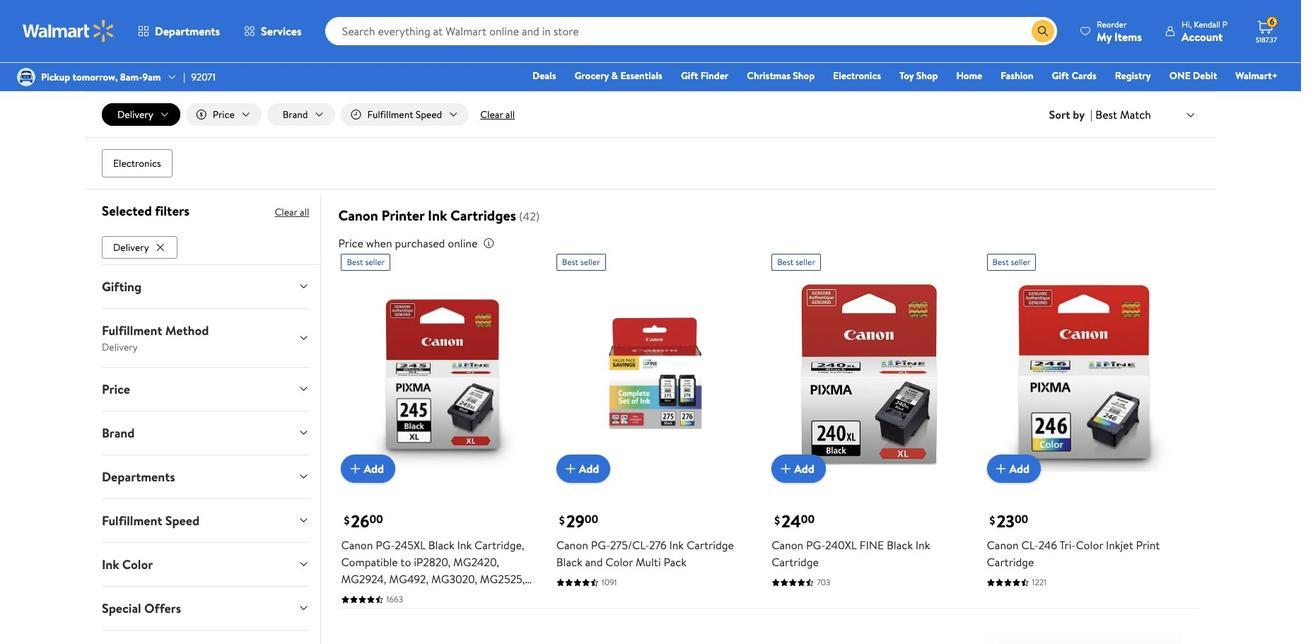 Task type: describe. For each thing, give the bounding box(es) containing it.
best inside dropdown button
[[1096, 107, 1118, 122]]

ts3120,
[[341, 589, 378, 604]]

ts202,
[[380, 589, 414, 604]]

1221
[[1033, 577, 1047, 589]]

my
[[1097, 29, 1112, 44]]

add for 26
[[364, 461, 384, 477]]

add button for 23
[[987, 455, 1041, 484]]

ink inside dropdown button
[[102, 556, 119, 574]]

departments button
[[91, 455, 321, 499]]

1 vertical spatial price
[[338, 236, 364, 251]]

$ for 29
[[559, 513, 565, 528]]

$ 23 00
[[990, 510, 1029, 534]]

canon pg-40 black inkjet print cartridge image
[[987, 635, 1183, 644]]

mg2924,
[[341, 572, 387, 587]]

price inside sort and filter section 'element'
[[213, 108, 235, 122]]

debit
[[1193, 69, 1218, 83]]

canon cl-246 tri-color inkjet print cartridge
[[987, 538, 1160, 571]]

0 vertical spatial electronics link
[[827, 68, 888, 83]]

gift for gift finder
[[681, 69, 698, 83]]

deals
[[533, 69, 556, 83]]

toy
[[900, 69, 914, 83]]

delivery button
[[102, 103, 180, 126]]

$ for 26
[[344, 513, 350, 528]]

00 for 26
[[370, 512, 383, 528]]

ink inside canon pg-275/cl-276 ink cartridge black and color multi pack
[[670, 538, 684, 554]]

add to cart image
[[347, 461, 364, 478]]

ink inside canon pg-245xl black ink cartridge, compatible to ip2820, mg2420, mg2924, mg492, mg3020, mg2525, ts3120, ts202, tr4520 and tr4522
[[457, 538, 472, 554]]

fulfillment speed inside sort and filter section 'element'
[[367, 108, 442, 122]]

add button for 24
[[772, 455, 826, 484]]

ink color button
[[91, 543, 321, 586]]

deals link
[[526, 68, 563, 83]]

add for 29
[[579, 461, 599, 477]]

brand tab
[[91, 412, 321, 455]]

add for 23
[[1010, 461, 1030, 477]]

delivery button
[[102, 236, 177, 259]]

canon pg-240xl fine black ink cartridge
[[772, 538, 931, 571]]

6
[[1270, 16, 1275, 28]]

legal information image
[[483, 238, 495, 249]]

$ for 24
[[775, 513, 780, 528]]

registry link
[[1109, 68, 1158, 83]]

pg- for 29
[[591, 538, 610, 554]]

clear all button inside sort and filter section 'element'
[[475, 103, 521, 126]]

1 vertical spatial electronics
[[113, 156, 161, 171]]

best match button
[[1093, 105, 1200, 124]]

0 vertical spatial price button
[[186, 103, 262, 126]]

pg- for 26
[[376, 538, 395, 554]]

24
[[782, 510, 801, 534]]

brand inside sort and filter section 'element'
[[283, 108, 308, 122]]

best seller for 26
[[347, 256, 385, 268]]

departments inside dropdown button
[[102, 468, 175, 486]]

fulfillment inside "fulfillment speed" tab
[[102, 512, 162, 530]]

| 92071
[[183, 70, 216, 84]]

$ 26 00
[[344, 510, 383, 534]]

clear for clear all button within the sort and filter section 'element'
[[480, 108, 503, 122]]

price inside tab
[[102, 380, 130, 398]]

online
[[448, 236, 478, 251]]

29
[[566, 510, 585, 534]]

add button for 26
[[341, 455, 395, 484]]

cartridge,
[[475, 538, 525, 554]]

inkjet
[[1106, 538, 1134, 554]]

walmart image
[[23, 20, 115, 42]]

mg492,
[[389, 572, 429, 587]]

grocery & essentials
[[575, 69, 663, 83]]

color inside canon cl-246 tri-color inkjet print cartridge
[[1076, 538, 1104, 554]]

home
[[957, 69, 983, 83]]

finder
[[701, 69, 729, 83]]

add button for 29
[[557, 455, 611, 484]]

canon pg-245xl black ink cartridge, compatible to ip2820, mg2420, mg2924, mg492, mg3020, mg2525, ts3120, ts202, tr4520 and tr4522
[[341, 538, 525, 604]]

fulfillment method delivery
[[102, 322, 209, 354]]

gift finder link
[[675, 68, 735, 83]]

mg3020,
[[432, 572, 478, 587]]

canon for 24
[[772, 538, 804, 554]]

canon pg-275/cl-276 ink cartridge black and color multi pack image
[[557, 277, 752, 472]]

8am-
[[120, 70, 142, 84]]

departments tab
[[91, 455, 321, 499]]

$ 24 00
[[775, 510, 815, 534]]

pg- for 24
[[806, 538, 826, 554]]

fulfillment method tab
[[91, 309, 321, 367]]

christmas shop
[[747, 69, 815, 83]]

1 vertical spatial brand button
[[91, 412, 321, 455]]

multi
[[636, 555, 661, 571]]

&
[[612, 69, 618, 83]]

hi,
[[1182, 18, 1192, 30]]

kendall
[[1194, 18, 1221, 30]]

1 horizontal spatial electronics
[[833, 69, 881, 83]]

clear all for left clear all button
[[275, 205, 309, 219]]

0 vertical spatial |
[[183, 70, 185, 84]]

245xl
[[395, 538, 426, 554]]

walmart+ link
[[1230, 68, 1285, 83]]

method
[[165, 322, 209, 339]]

ip2820,
[[414, 555, 451, 571]]

toy shop
[[900, 69, 938, 83]]

cartridge inside "canon pg-240xl fine black ink cartridge"
[[772, 555, 819, 571]]

one debit
[[1170, 69, 1218, 83]]

reorder my items
[[1097, 18, 1142, 44]]

$187.37
[[1256, 35, 1278, 45]]

price when purchased online
[[338, 236, 478, 251]]

grocery
[[575, 69, 609, 83]]

one
[[1170, 69, 1191, 83]]

departments button
[[126, 14, 232, 48]]

pickup
[[41, 70, 70, 84]]

and inside canon pg-275/cl-276 ink cartridge black and color multi pack
[[585, 555, 603, 571]]

cartridges
[[451, 206, 516, 225]]

seller for 24
[[796, 256, 816, 268]]

best seller for 29
[[562, 256, 600, 268]]

compatible
[[341, 555, 398, 571]]

ink color tab
[[91, 543, 321, 586]]

filters
[[155, 202, 190, 220]]

to
[[401, 555, 411, 571]]

services
[[261, 23, 302, 39]]

add for 24
[[795, 461, 815, 477]]

printer
[[382, 206, 425, 225]]

9am
[[142, 70, 161, 84]]

gift finder
[[681, 69, 729, 83]]

reorder
[[1097, 18, 1127, 30]]

fashion link
[[995, 68, 1040, 83]]

offers
[[144, 600, 181, 617]]

clear for left clear all button
[[275, 205, 298, 219]]

275/cl-
[[610, 538, 649, 554]]

christmas shop link
[[741, 68, 821, 83]]

seller for 23
[[1011, 256, 1031, 268]]

703
[[817, 577, 831, 589]]

sort and filter section element
[[85, 92, 1217, 137]]

all for left clear all button
[[300, 205, 309, 219]]

color inside dropdown button
[[122, 556, 153, 574]]

delivery inside delivery button
[[113, 240, 149, 255]]

essentials
[[621, 69, 663, 83]]

best match
[[1096, 107, 1152, 122]]

hi, kendall p account
[[1182, 18, 1228, 44]]

cards
[[1072, 69, 1097, 83]]

tri-
[[1060, 538, 1076, 554]]

gift for gift cards
[[1052, 69, 1070, 83]]

00 for 29
[[585, 512, 599, 528]]

price tab
[[91, 368, 321, 411]]

0 vertical spatial brand button
[[267, 103, 335, 126]]



Task type: vqa. For each thing, say whether or not it's contained in the screenshot.
third day
no



Task type: locate. For each thing, give the bounding box(es) containing it.
2 vertical spatial price
[[102, 380, 130, 398]]

1 vertical spatial fulfillment
[[102, 322, 162, 339]]

2 seller from the left
[[581, 256, 600, 268]]

| left 92071
[[183, 70, 185, 84]]

departments inside popup button
[[155, 23, 220, 39]]

ink right fine
[[916, 538, 931, 554]]

black inside canon pg-275/cl-276 ink cartridge black and color multi pack
[[557, 555, 583, 571]]

black down 29
[[557, 555, 583, 571]]

color up special offers
[[122, 556, 153, 574]]

toy shop link
[[893, 68, 945, 83]]

gifting
[[102, 278, 142, 296]]

| right by
[[1091, 107, 1093, 122]]

0 horizontal spatial pg-
[[376, 538, 395, 554]]

canon down 24
[[772, 538, 804, 554]]

add up $ 24 00
[[795, 461, 815, 477]]

2 00 from the left
[[585, 512, 599, 528]]

0 horizontal spatial cartridge
[[687, 538, 734, 554]]

add to cart image up 29
[[562, 461, 579, 478]]

23
[[997, 510, 1015, 534]]

best seller for 24
[[778, 256, 816, 268]]

1 horizontal spatial fulfillment speed
[[367, 108, 442, 122]]

price button up "brand" tab
[[91, 368, 321, 411]]

Search search field
[[325, 17, 1058, 45]]

and
[[585, 555, 603, 571], [458, 589, 476, 604]]

price left when
[[338, 236, 364, 251]]

best for 24
[[778, 256, 794, 268]]

delivery inside "fulfillment method delivery"
[[102, 340, 138, 354]]

0 horizontal spatial electronics
[[113, 156, 161, 171]]

$ inside $ 29 00
[[559, 513, 565, 528]]

1 horizontal spatial clear
[[480, 108, 503, 122]]

brand
[[283, 108, 308, 122], [102, 424, 135, 442]]

2 horizontal spatial price
[[338, 236, 364, 251]]

2 horizontal spatial add to cart image
[[993, 461, 1010, 478]]

0 vertical spatial electronics
[[833, 69, 881, 83]]

shop for toy shop
[[917, 69, 938, 83]]

3 add to cart image from the left
[[993, 461, 1010, 478]]

canon inside canon pg-275/cl-276 ink cartridge black and color multi pack
[[557, 538, 588, 554]]

4 seller from the left
[[1011, 256, 1031, 268]]

price
[[213, 108, 235, 122], [338, 236, 364, 251], [102, 380, 130, 398]]

0 vertical spatial price
[[213, 108, 235, 122]]

1 vertical spatial fulfillment speed
[[102, 512, 200, 530]]

1 vertical spatial departments
[[102, 468, 175, 486]]

1 vertical spatial clear all button
[[275, 201, 309, 224]]

0 horizontal spatial and
[[458, 589, 476, 604]]

0 horizontal spatial add to cart image
[[562, 461, 579, 478]]

add to cart image for 23
[[993, 461, 1010, 478]]

1 vertical spatial delivery
[[113, 240, 149, 255]]

ink inside "canon pg-240xl fine black ink cartridge"
[[916, 538, 931, 554]]

2 horizontal spatial pg-
[[806, 538, 826, 554]]

add to cart image for 29
[[562, 461, 579, 478]]

delivery list item
[[102, 233, 180, 259]]

2 pg- from the left
[[591, 538, 610, 554]]

1 horizontal spatial black
[[557, 555, 583, 571]]

1091
[[602, 577, 617, 589]]

0 vertical spatial brand
[[283, 108, 308, 122]]

gift cards
[[1052, 69, 1097, 83]]

2 horizontal spatial black
[[887, 538, 913, 554]]

special
[[102, 600, 141, 617]]

3 add button from the left
[[772, 455, 826, 484]]

gifting tab
[[91, 265, 321, 308]]

canon cl-246 tri-color inkjet print cartridge image
[[987, 277, 1183, 472]]

and inside canon pg-245xl black ink cartridge, compatible to ip2820, mg2420, mg2924, mg492, mg3020, mg2525, ts3120, ts202, tr4520 and tr4522
[[458, 589, 476, 604]]

speed inside tab
[[165, 512, 200, 530]]

delivery inside delivery dropdown button
[[117, 108, 153, 122]]

canon for 29
[[557, 538, 588, 554]]

0 vertical spatial departments
[[155, 23, 220, 39]]

 image
[[17, 68, 35, 86]]

0 horizontal spatial clear all button
[[275, 201, 309, 224]]

add
[[364, 461, 384, 477], [579, 461, 599, 477], [795, 461, 815, 477], [1010, 461, 1030, 477]]

3 $ from the left
[[775, 513, 780, 528]]

shop right "toy"
[[917, 69, 938, 83]]

1 horizontal spatial brand
[[283, 108, 308, 122]]

4 best seller from the left
[[993, 256, 1031, 268]]

ink up purchased
[[428, 206, 447, 225]]

electronics up selected filters
[[113, 156, 161, 171]]

grocery & essentials link
[[568, 68, 669, 83]]

3 00 from the left
[[801, 512, 815, 528]]

p
[[1223, 18, 1228, 30]]

sort
[[1050, 107, 1071, 122]]

canon up when
[[338, 206, 378, 225]]

fine
[[860, 538, 884, 554]]

gifting button
[[91, 265, 321, 308]]

delivery down 8am- at the top of page
[[117, 108, 153, 122]]

clear all inside clear all button
[[480, 108, 515, 122]]

electronics left "toy"
[[833, 69, 881, 83]]

$ for 23
[[990, 513, 996, 528]]

00 for 23
[[1015, 512, 1029, 528]]

black inside "canon pg-240xl fine black ink cartridge"
[[887, 538, 913, 554]]

selected
[[102, 202, 152, 220]]

add to cart image up 23
[[993, 461, 1010, 478]]

pg- inside canon pg-275/cl-276 ink cartridge black and color multi pack
[[591, 538, 610, 554]]

add button up $ 29 00
[[557, 455, 611, 484]]

$
[[344, 513, 350, 528], [559, 513, 565, 528], [775, 513, 780, 528], [990, 513, 996, 528]]

2 best seller from the left
[[562, 256, 600, 268]]

fulfillment speed
[[367, 108, 442, 122], [102, 512, 200, 530]]

2 vertical spatial delivery
[[102, 340, 138, 354]]

walmart+
[[1236, 69, 1278, 83]]

add button up $ 23 00
[[987, 455, 1041, 484]]

match
[[1121, 107, 1152, 122]]

1 horizontal spatial shop
[[917, 69, 938, 83]]

00 up "canon pg-240xl fine black ink cartridge" on the bottom of page
[[801, 512, 815, 528]]

best seller for 23
[[993, 256, 1031, 268]]

Walmart Site-Wide search field
[[325, 17, 1058, 45]]

0 vertical spatial all
[[506, 108, 515, 122]]

cartridge
[[687, 538, 734, 554], [772, 555, 819, 571], [987, 555, 1035, 571]]

1 vertical spatial brand
[[102, 424, 135, 442]]

1 00 from the left
[[370, 512, 383, 528]]

00 inside $ 23 00
[[1015, 512, 1029, 528]]

color inside canon pg-275/cl-276 ink cartridge black and color multi pack
[[606, 555, 633, 571]]

1 vertical spatial all
[[300, 205, 309, 219]]

ink up pack
[[670, 538, 684, 554]]

price down 92071
[[213, 108, 235, 122]]

1 seller from the left
[[365, 256, 385, 268]]

0 vertical spatial speed
[[416, 108, 442, 122]]

00 inside $ 29 00
[[585, 512, 599, 528]]

1 horizontal spatial and
[[585, 555, 603, 571]]

tr4520
[[416, 589, 455, 604]]

speed
[[416, 108, 442, 122], [165, 512, 200, 530]]

0 horizontal spatial gift
[[681, 69, 698, 83]]

one debit link
[[1164, 68, 1224, 83]]

registry
[[1115, 69, 1151, 83]]

add up $ 29 00
[[579, 461, 599, 477]]

1 add to cart image from the left
[[562, 461, 579, 478]]

0 horizontal spatial electronics link
[[102, 149, 172, 178]]

brand inside tab
[[102, 424, 135, 442]]

clear inside sort and filter section 'element'
[[480, 108, 503, 122]]

gift left finder
[[681, 69, 698, 83]]

tomorrow,
[[73, 70, 118, 84]]

add button
[[341, 455, 395, 484], [557, 455, 611, 484], [772, 455, 826, 484], [987, 455, 1041, 484]]

(42)
[[519, 209, 540, 224]]

1 $ from the left
[[344, 513, 350, 528]]

4 00 from the left
[[1015, 512, 1029, 528]]

246
[[1039, 538, 1058, 554]]

0 vertical spatial fulfillment speed
[[367, 108, 442, 122]]

speed inside sort and filter section 'element'
[[416, 108, 442, 122]]

2 add to cart image from the left
[[778, 461, 795, 478]]

0 horizontal spatial black
[[429, 538, 455, 554]]

fulfillment speed tab
[[91, 499, 321, 542]]

gift cards link
[[1046, 68, 1103, 83]]

$ left the 26 at the left bottom
[[344, 513, 350, 528]]

seller for 29
[[581, 256, 600, 268]]

0 horizontal spatial clear all
[[275, 205, 309, 219]]

shop right christmas
[[793, 69, 815, 83]]

special offers
[[102, 600, 181, 617]]

1 vertical spatial speed
[[165, 512, 200, 530]]

canon down 23
[[987, 538, 1019, 554]]

tab
[[91, 631, 321, 644]]

1 horizontal spatial cartridge
[[772, 555, 819, 571]]

fulfillment
[[367, 108, 413, 122], [102, 322, 162, 339], [102, 512, 162, 530]]

0 horizontal spatial clear
[[275, 205, 298, 219]]

0 horizontal spatial brand
[[102, 424, 135, 442]]

$ inside $ 24 00
[[775, 513, 780, 528]]

1 vertical spatial clear all
[[275, 205, 309, 219]]

0 vertical spatial fulfillment
[[367, 108, 413, 122]]

92071
[[191, 70, 216, 84]]

clear all for clear all button within the sort and filter section 'element'
[[480, 108, 515, 122]]

0 horizontal spatial all
[[300, 205, 309, 219]]

tr4522
[[478, 589, 516, 604]]

color left inkjet
[[1076, 538, 1104, 554]]

by
[[1073, 107, 1085, 122]]

clear all
[[480, 108, 515, 122], [275, 205, 309, 219]]

1 vertical spatial clear
[[275, 205, 298, 219]]

departments
[[155, 23, 220, 39], [102, 468, 175, 486]]

1 horizontal spatial clear all button
[[475, 103, 521, 126]]

26
[[351, 510, 370, 534]]

pickup tomorrow, 8am-9am
[[41, 70, 161, 84]]

1 horizontal spatial color
[[606, 555, 633, 571]]

seller for 26
[[365, 256, 385, 268]]

gift left "cards"
[[1052, 69, 1070, 83]]

fulfillment speed button
[[341, 103, 469, 126], [91, 499, 321, 542]]

|
[[183, 70, 185, 84], [1091, 107, 1093, 122]]

3 add from the left
[[795, 461, 815, 477]]

canon printer ink cartridges (42)
[[338, 206, 540, 225]]

add up $ 26 00
[[364, 461, 384, 477]]

best for 26
[[347, 256, 363, 268]]

0 horizontal spatial speed
[[165, 512, 200, 530]]

search icon image
[[1038, 25, 1049, 37]]

1 pg- from the left
[[376, 538, 395, 554]]

purchased
[[395, 236, 445, 251]]

1 vertical spatial |
[[1091, 107, 1093, 122]]

4 $ from the left
[[990, 513, 996, 528]]

canon up compatible
[[341, 538, 373, 554]]

cartridge inside canon pg-275/cl-276 ink cartridge black and color multi pack
[[687, 538, 734, 554]]

shop
[[793, 69, 815, 83], [917, 69, 938, 83]]

canon down 29
[[557, 538, 588, 554]]

canon pg-245xl black ink cartridge, compatible to ip2820, mg2420, mg2924, mg492, mg3020, mg2525, ts3120, ts202, tr4520 and tr4522 image
[[341, 277, 537, 472]]

price button
[[186, 103, 262, 126], [91, 368, 321, 411]]

fashion
[[1001, 69, 1034, 83]]

2 horizontal spatial color
[[1076, 538, 1104, 554]]

fulfillment inside sort and filter section 'element'
[[367, 108, 413, 122]]

2 gift from the left
[[1052, 69, 1070, 83]]

2 vertical spatial fulfillment
[[102, 512, 162, 530]]

electronics link left "toy"
[[827, 68, 888, 83]]

3 seller from the left
[[796, 256, 816, 268]]

00 up cl-
[[1015, 512, 1029, 528]]

selected filters
[[102, 202, 190, 220]]

1663
[[387, 594, 403, 606]]

1 horizontal spatial all
[[506, 108, 515, 122]]

canon for 23
[[987, 538, 1019, 554]]

sort by |
[[1050, 107, 1093, 122]]

pg- down $ 24 00
[[806, 538, 826, 554]]

pg- up compatible
[[376, 538, 395, 554]]

pack
[[664, 555, 687, 571]]

0 horizontal spatial shop
[[793, 69, 815, 83]]

2 add from the left
[[579, 461, 599, 477]]

cartridge inside canon cl-246 tri-color inkjet print cartridge
[[987, 555, 1035, 571]]

cartridge up 703
[[772, 555, 819, 571]]

4 add button from the left
[[987, 455, 1041, 484]]

add to cart image
[[562, 461, 579, 478], [778, 461, 795, 478], [993, 461, 1010, 478]]

items
[[1115, 29, 1142, 44]]

1 horizontal spatial price
[[213, 108, 235, 122]]

delivery down gifting
[[102, 340, 138, 354]]

color down the 275/cl-
[[606, 555, 633, 571]]

0 vertical spatial clear
[[480, 108, 503, 122]]

mg2420,
[[453, 555, 499, 571]]

1 vertical spatial price button
[[91, 368, 321, 411]]

3 best seller from the left
[[778, 256, 816, 268]]

1 horizontal spatial |
[[1091, 107, 1093, 122]]

3 pg- from the left
[[806, 538, 826, 554]]

cartridge down cl-
[[987, 555, 1035, 571]]

clear all button
[[475, 103, 521, 126], [275, 201, 309, 224]]

pg- inside canon pg-245xl black ink cartridge, compatible to ip2820, mg2420, mg2924, mg492, mg3020, mg2525, ts3120, ts202, tr4520 and tr4522
[[376, 538, 395, 554]]

0 horizontal spatial color
[[122, 556, 153, 574]]

add to cart image for 24
[[778, 461, 795, 478]]

| inside sort and filter section 'element'
[[1091, 107, 1093, 122]]

00 for 24
[[801, 512, 815, 528]]

1 vertical spatial and
[[458, 589, 476, 604]]

0 vertical spatial fulfillment speed button
[[341, 103, 469, 126]]

0 horizontal spatial fulfillment speed
[[102, 512, 200, 530]]

and down mg3020,
[[458, 589, 476, 604]]

$ inside $ 23 00
[[990, 513, 996, 528]]

black up ip2820,
[[429, 538, 455, 554]]

best for 23
[[993, 256, 1009, 268]]

shop for christmas shop
[[793, 69, 815, 83]]

best for 29
[[562, 256, 579, 268]]

canon inside "canon pg-240xl fine black ink cartridge"
[[772, 538, 804, 554]]

all for clear all button within the sort and filter section 'element'
[[506, 108, 515, 122]]

240xl
[[826, 538, 857, 554]]

applied filters section element
[[102, 202, 190, 220]]

00 inside $ 24 00
[[801, 512, 815, 528]]

$ left 24
[[775, 513, 780, 528]]

fulfillment speed inside tab
[[102, 512, 200, 530]]

2 horizontal spatial cartridge
[[987, 555, 1035, 571]]

0 horizontal spatial |
[[183, 70, 185, 84]]

and up 1091
[[585, 555, 603, 571]]

1 horizontal spatial clear all
[[480, 108, 515, 122]]

0 vertical spatial and
[[585, 555, 603, 571]]

00 up compatible
[[370, 512, 383, 528]]

canon for 26
[[341, 538, 373, 554]]

add to cart image up 24
[[778, 461, 795, 478]]

gift
[[681, 69, 698, 83], [1052, 69, 1070, 83]]

1 horizontal spatial pg-
[[591, 538, 610, 554]]

black inside canon pg-245xl black ink cartridge, compatible to ip2820, mg2420, mg2924, mg492, mg3020, mg2525, ts3120, ts202, tr4520 and tr4522
[[429, 538, 455, 554]]

print
[[1137, 538, 1160, 554]]

best seller
[[347, 256, 385, 268], [562, 256, 600, 268], [778, 256, 816, 268], [993, 256, 1031, 268]]

2 add button from the left
[[557, 455, 611, 484]]

00 inside $ 26 00
[[370, 512, 383, 528]]

2 $ from the left
[[559, 513, 565, 528]]

0 vertical spatial clear all
[[480, 108, 515, 122]]

1 best seller from the left
[[347, 256, 385, 268]]

add button up $ 26 00
[[341, 455, 395, 484]]

pg-
[[376, 538, 395, 554], [591, 538, 610, 554], [806, 538, 826, 554]]

canon inside canon pg-245xl black ink cartridge, compatible to ip2820, mg2420, mg2924, mg492, mg3020, mg2525, ts3120, ts202, tr4520 and tr4522
[[341, 538, 373, 554]]

pg- inside "canon pg-240xl fine black ink cartridge"
[[806, 538, 826, 554]]

delivery down selected
[[113, 240, 149, 255]]

1 horizontal spatial electronics link
[[827, 68, 888, 83]]

ink up special
[[102, 556, 119, 574]]

all inside sort and filter section 'element'
[[506, 108, 515, 122]]

best
[[1096, 107, 1118, 122], [347, 256, 363, 268], [562, 256, 579, 268], [778, 256, 794, 268], [993, 256, 1009, 268]]

electronics link up selected filters
[[102, 149, 172, 178]]

account
[[1182, 29, 1223, 44]]

0 vertical spatial clear all button
[[475, 103, 521, 126]]

canon pg-275/cl-276 ink cartridge black and color multi pack
[[557, 538, 734, 571]]

services button
[[232, 14, 314, 48]]

canon pg-240xl fine black ink cartridge image
[[772, 277, 967, 472]]

1 add button from the left
[[341, 455, 395, 484]]

special offers button
[[91, 587, 321, 630]]

1 shop from the left
[[793, 69, 815, 83]]

special offers tab
[[91, 587, 321, 630]]

cartridge up pack
[[687, 538, 734, 554]]

1 vertical spatial electronics link
[[102, 149, 172, 178]]

add up $ 23 00
[[1010, 461, 1030, 477]]

1 horizontal spatial fulfillment speed button
[[341, 103, 469, 126]]

canon inside canon cl-246 tri-color inkjet print cartridge
[[987, 538, 1019, 554]]

$ left 29
[[559, 513, 565, 528]]

4 add from the left
[[1010, 461, 1030, 477]]

pg- down $ 29 00
[[591, 538, 610, 554]]

price button down 92071
[[186, 103, 262, 126]]

0 horizontal spatial fulfillment speed button
[[91, 499, 321, 542]]

00 up canon pg-275/cl-276 ink cartridge black and color multi pack
[[585, 512, 599, 528]]

price down "fulfillment method delivery"
[[102, 380, 130, 398]]

$ left 23
[[990, 513, 996, 528]]

1 horizontal spatial gift
[[1052, 69, 1070, 83]]

when
[[366, 236, 392, 251]]

fulfillment inside "fulfillment method delivery"
[[102, 322, 162, 339]]

$ inside $ 26 00
[[344, 513, 350, 528]]

cl-
[[1022, 538, 1039, 554]]

ink up mg2420,
[[457, 538, 472, 554]]

2 shop from the left
[[917, 69, 938, 83]]

1 add from the left
[[364, 461, 384, 477]]

0 horizontal spatial price
[[102, 380, 130, 398]]

1 horizontal spatial speed
[[416, 108, 442, 122]]

1 vertical spatial fulfillment speed button
[[91, 499, 321, 542]]

home link
[[950, 68, 989, 83]]

add button up $ 24 00
[[772, 455, 826, 484]]

black right fine
[[887, 538, 913, 554]]

all
[[506, 108, 515, 122], [300, 205, 309, 219]]

0 vertical spatial delivery
[[117, 108, 153, 122]]

1 gift from the left
[[681, 69, 698, 83]]

1 horizontal spatial add to cart image
[[778, 461, 795, 478]]



